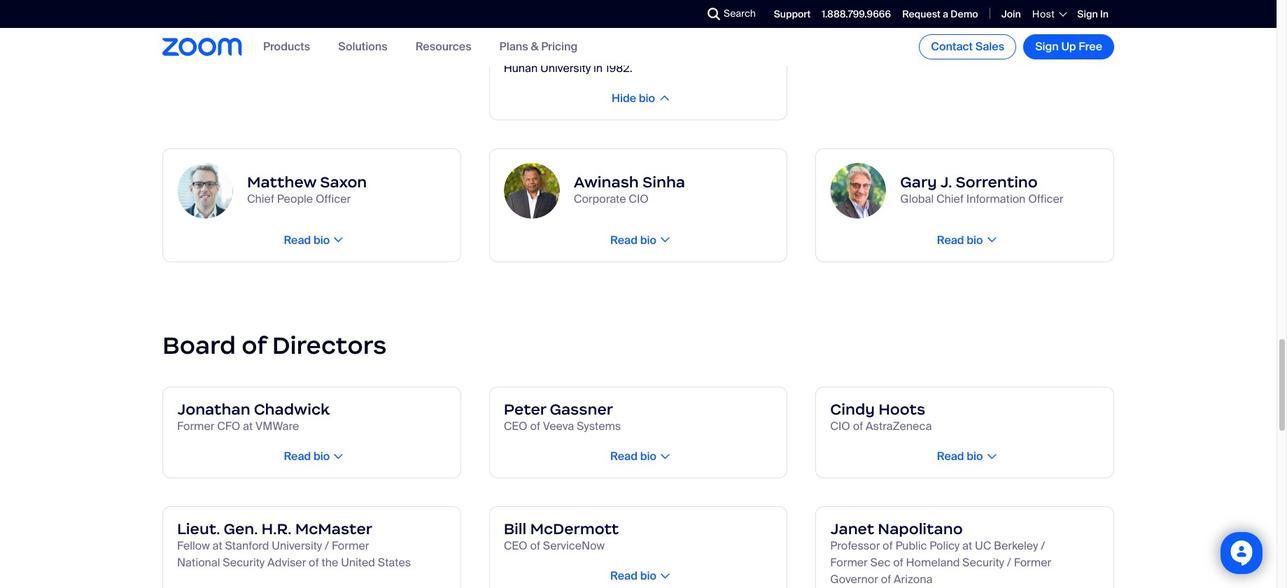 Task type: vqa. For each thing, say whether or not it's contained in the screenshot.


Task type: describe. For each thing, give the bounding box(es) containing it.
h.r.
[[262, 521, 292, 539]]

information
[[967, 192, 1026, 207]]

j.
[[941, 173, 953, 192]]

professor
[[831, 539, 880, 554]]

1989
[[584, 10, 609, 25]]

by
[[673, 10, 685, 25]]

public
[[896, 539, 927, 554]]

sinha
[[643, 173, 686, 192]]

resources
[[416, 39, 472, 54]]

sign in link
[[1078, 8, 1109, 20]]

1 horizontal spatial cs
[[753, 27, 769, 42]]

1 vertical spatial cs
[[726, 44, 741, 59]]

read bio down systems
[[611, 450, 657, 465]]

people
[[277, 192, 313, 207]]

of right board
[[242, 331, 266, 361]]

chief inside the gary j. sorrentino global chief information officer
[[937, 192, 964, 207]]

read bio down vmware
[[284, 450, 330, 465]]

scholarship),
[[635, 27, 702, 42]]

plans & pricing
[[500, 39, 578, 54]]

a
[[943, 8, 949, 20]]

received
[[553, 0, 598, 8]]

0 horizontal spatial from
[[504, 44, 528, 59]]

the inside lieut. gen. h.r. mcmaster fellow at stanford university / former national security adviser of the united states
[[322, 556, 338, 571]]

former inside lieut. gen. h.r. mcmaster fellow at stanford university / former national security adviser of the united states
[[332, 539, 369, 554]]

policy
[[930, 539, 960, 554]]

of up sec
[[883, 539, 893, 554]]

board of directors
[[162, 331, 387, 361]]

janet
[[831, 521, 875, 539]]

hide
[[612, 91, 637, 106]]

request
[[903, 8, 941, 20]]

ee
[[659, 0, 673, 8]]

gassner
[[550, 401, 613, 420]]

0 vertical spatial the
[[702, 0, 719, 8]]

sign up free
[[1036, 39, 1103, 54]]

systems
[[577, 420, 621, 434]]

plans & pricing link
[[500, 39, 578, 54]]

vmware
[[256, 420, 299, 434]]

officer inside the gary j. sorrentino global chief information officer
[[1029, 192, 1064, 207]]

peter gassner ceo of veeva systems
[[504, 401, 621, 434]]

cio inside cindy hoots cio of astrazeneca read bio
[[831, 420, 851, 434]]

stanford
[[225, 539, 269, 554]]

join link
[[1002, 8, 1022, 20]]

support
[[774, 8, 811, 20]]

/ inside lieut. gen. h.r. mcmaster fellow at stanford university / former national security adviser of the united states
[[325, 539, 329, 554]]

1982.
[[605, 61, 633, 76]]

at inside janet napolitano professor of public policy at uc berkeley / former sec of homeland security / former governor of arizona
[[963, 539, 973, 554]]

host button
[[1033, 8, 1067, 20]]

sign in
[[1078, 8, 1109, 20]]

hoots
[[879, 401, 926, 420]]

in left the 1984,
[[633, 44, 642, 59]]

mcdermott
[[530, 521, 619, 539]]

1.888.799.9666
[[822, 8, 892, 20]]

astrazeneca
[[866, 420, 932, 434]]

in left ee
[[647, 0, 657, 8]]

resources button
[[416, 39, 472, 54]]

support link
[[774, 8, 811, 20]]

0 vertical spatial his
[[600, 0, 615, 8]]

at inside lieut. gen. h.r. mcmaster fellow at stanford university / former national security adviser of the united states
[[212, 539, 222, 554]]

bill
[[504, 521, 527, 539]]

of down sec
[[881, 573, 892, 588]]

search
[[724, 7, 756, 20]]

at inside jonathan chadwick former cfo at vmware
[[243, 420, 253, 434]]

join
[[1002, 8, 1022, 20]]

1 horizontal spatial /
[[1008, 556, 1012, 571]]

0 horizontal spatial and
[[504, 27, 523, 42]]

ceo for bill
[[504, 539, 528, 554]]

saxon
[[320, 173, 367, 192]]

contact
[[932, 39, 973, 54]]

zoom logo image
[[162, 38, 242, 56]]

in right ms
[[742, 27, 751, 42]]

of inside bill mcdermott ceo of servicenow read bio
[[530, 539, 541, 554]]

sign for sign up free
[[1036, 39, 1059, 54]]

of inside "xuedong received his ph.d. in ee from the university of edinburgh in 1989 (sponsored by the british ors and edinburgh university scholarship), his ms in cs from tsinghua university in 1984, and bs in cs from hunan university in 1982."
[[504, 10, 514, 25]]

read bio for chief
[[284, 233, 330, 248]]

1.888.799.9666 link
[[822, 8, 892, 20]]

of inside cindy hoots cio of astrazeneca read bio
[[853, 420, 864, 434]]

matthew saxon chief people officer
[[247, 173, 367, 207]]

berkeley
[[994, 539, 1039, 554]]

0 vertical spatial edinburgh
[[517, 10, 570, 25]]

jonathan
[[177, 401, 250, 420]]

university inside lieut. gen. h.r. mcmaster fellow at stanford university / former national security adviser of the united states
[[272, 539, 322, 554]]

awinash sinha image
[[504, 163, 560, 219]]

board
[[162, 331, 236, 361]]

1 vertical spatial edinburgh
[[526, 27, 579, 42]]

in down received
[[573, 10, 582, 25]]

states
[[378, 556, 411, 571]]

corporate
[[574, 192, 626, 207]]

gary j. sorrentino global chief information officer
[[901, 173, 1064, 207]]

contact sales link
[[920, 34, 1017, 60]]

cindy
[[831, 401, 875, 420]]

bio inside bill mcdermott ceo of servicenow read bio
[[640, 570, 657, 584]]

university down tsinghua
[[541, 61, 591, 76]]

read inside cindy hoots cio of astrazeneca read bio
[[937, 450, 965, 465]]

former up governor
[[831, 556, 868, 571]]

lieut.
[[177, 521, 220, 539]]

xuedong received his ph.d. in ee from the university of edinburgh in 1989 (sponsored by the british ors and edinburgh university scholarship), his ms in cs from tsinghua university in 1984, and bs in cs from hunan university in 1982.
[[504, 0, 772, 76]]

contact sales
[[932, 39, 1005, 54]]

napolitano
[[878, 521, 963, 539]]

arizona
[[894, 573, 933, 588]]



Task type: locate. For each thing, give the bounding box(es) containing it.
read bio for sorrentino
[[937, 233, 984, 248]]

security down stanford at the bottom left
[[223, 556, 265, 571]]

awinash sinha corporate cio
[[574, 173, 686, 207]]

of right bill
[[530, 539, 541, 554]]

0 horizontal spatial chief
[[247, 192, 275, 207]]

fellow
[[177, 539, 210, 554]]

edinburgh up tsinghua
[[526, 27, 579, 42]]

mcmaster
[[295, 521, 372, 539]]

ms
[[722, 27, 739, 42]]

bio
[[639, 91, 655, 106], [314, 233, 330, 248], [640, 233, 657, 248], [967, 233, 984, 248], [314, 450, 330, 465], [640, 450, 657, 465], [967, 450, 984, 465], [640, 570, 657, 584]]

plans
[[500, 39, 528, 54]]

matthew
[[247, 173, 317, 192]]

ceo left the servicenow
[[504, 539, 528, 554]]

0 horizontal spatial officer
[[316, 192, 351, 207]]

1 horizontal spatial chief
[[937, 192, 964, 207]]

2 vertical spatial the
[[322, 556, 338, 571]]

edinburgh down "xuedong"
[[517, 10, 570, 25]]

university down the 1989
[[582, 27, 632, 42]]

gary j. sorrentino image
[[831, 163, 887, 219]]

search image
[[708, 8, 721, 20], [708, 8, 721, 20]]

security inside janet napolitano professor of public policy at uc berkeley / former sec of homeland security / former governor of arizona
[[963, 556, 1005, 571]]

officer right information
[[1029, 192, 1064, 207]]

bill mcdermott ceo of servicenow read bio
[[504, 521, 657, 584]]

and left &
[[504, 27, 523, 42]]

1 horizontal spatial at
[[243, 420, 253, 434]]

hide bio button
[[608, 91, 669, 106]]

1 horizontal spatial security
[[963, 556, 1005, 571]]

chief left people
[[247, 192, 275, 207]]

hunan
[[504, 61, 538, 76]]

from
[[676, 0, 700, 8], [504, 44, 528, 59], [744, 44, 768, 59]]

his up the 1989
[[600, 0, 615, 8]]

of left astrazeneca
[[853, 420, 864, 434]]

1 vertical spatial ceo
[[504, 539, 528, 554]]

cfo
[[217, 420, 240, 434]]

0 horizontal spatial cs
[[726, 44, 741, 59]]

read bio for corporate
[[611, 233, 657, 248]]

read bio down "awinash sinha corporate cio"
[[611, 233, 657, 248]]

sign
[[1078, 8, 1098, 20], [1036, 39, 1059, 54]]

of left veeva
[[530, 420, 541, 434]]

1984,
[[644, 44, 672, 59]]

chadwick
[[254, 401, 330, 420]]

officer inside matthew saxon chief people officer
[[316, 192, 351, 207]]

&
[[531, 39, 539, 54]]

1 horizontal spatial from
[[676, 0, 700, 8]]

None search field
[[657, 3, 711, 25]]

2 officer from the left
[[1029, 192, 1064, 207]]

1 chief from the left
[[247, 192, 275, 207]]

sec
[[871, 556, 891, 571]]

1 horizontal spatial officer
[[1029, 192, 1064, 207]]

read bio button
[[280, 233, 344, 248], [606, 233, 671, 248], [933, 233, 998, 248], [280, 450, 344, 465], [606, 450, 671, 465], [933, 450, 998, 465], [606, 570, 671, 584]]

gary
[[901, 173, 938, 192]]

1 officer from the left
[[316, 192, 351, 207]]

british
[[707, 10, 739, 25]]

1 horizontal spatial sign
[[1078, 8, 1098, 20]]

in left 1982.
[[594, 61, 603, 76]]

cs down ors
[[753, 27, 769, 42]]

the left united at bottom
[[322, 556, 338, 571]]

ceo inside bill mcdermott ceo of servicenow read bio
[[504, 539, 528, 554]]

tsinghua
[[531, 44, 577, 59]]

read bio down people
[[284, 233, 330, 248]]

/ right h.r.
[[325, 539, 329, 554]]

national
[[177, 556, 220, 571]]

read inside bill mcdermott ceo of servicenow read bio
[[611, 570, 638, 584]]

host
[[1033, 8, 1056, 20]]

free
[[1079, 39, 1103, 54]]

his up the bs
[[704, 27, 719, 42]]

and
[[504, 27, 523, 42], [675, 44, 694, 59]]

chief right the "global"
[[937, 192, 964, 207]]

former
[[177, 420, 215, 434], [332, 539, 369, 554], [831, 556, 868, 571], [1014, 556, 1052, 571]]

sorrentino
[[956, 173, 1038, 192]]

security inside lieut. gen. h.r. mcmaster fellow at stanford university / former national security adviser of the united states
[[223, 556, 265, 571]]

ceo left veeva
[[504, 420, 528, 434]]

1 ceo from the top
[[504, 420, 528, 434]]

university up adviser
[[272, 539, 322, 554]]

1 horizontal spatial his
[[704, 27, 719, 42]]

of right adviser
[[309, 556, 319, 571]]

0 vertical spatial cio
[[629, 192, 649, 207]]

solutions
[[338, 39, 388, 54]]

2 ceo from the top
[[504, 539, 528, 554]]

1 vertical spatial sign
[[1036, 39, 1059, 54]]

university up 1982.
[[580, 44, 630, 59]]

1 horizontal spatial and
[[675, 44, 694, 59]]

0 horizontal spatial at
[[212, 539, 222, 554]]

solutions button
[[338, 39, 388, 54]]

0 horizontal spatial /
[[325, 539, 329, 554]]

university up ors
[[722, 0, 772, 8]]

2 horizontal spatial at
[[963, 539, 973, 554]]

0 vertical spatial and
[[504, 27, 523, 42]]

matthew saxon image
[[177, 163, 233, 219]]

ph.d.
[[618, 0, 645, 8]]

2 horizontal spatial /
[[1041, 539, 1046, 554]]

at left uc
[[963, 539, 973, 554]]

gen.
[[224, 521, 258, 539]]

products
[[263, 39, 310, 54]]

adviser
[[268, 556, 306, 571]]

the up british
[[702, 0, 719, 8]]

ceo inside peter gassner ceo of veeva systems
[[504, 420, 528, 434]]

1 security from the left
[[223, 556, 265, 571]]

directors
[[272, 331, 387, 361]]

read bio down information
[[937, 233, 984, 248]]

united
[[341, 556, 375, 571]]

sign up free link
[[1024, 34, 1115, 60]]

1 vertical spatial cio
[[831, 420, 851, 434]]

1 horizontal spatial cio
[[831, 420, 851, 434]]

officer
[[316, 192, 351, 207], [1029, 192, 1064, 207]]

governor
[[831, 573, 879, 588]]

ceo for peter
[[504, 420, 528, 434]]

of inside lieut. gen. h.r. mcmaster fellow at stanford university / former national security adviser of the united states
[[309, 556, 319, 571]]

(sponsored
[[612, 10, 670, 25]]

demo
[[951, 8, 979, 20]]

at right cfo
[[243, 420, 253, 434]]

0 horizontal spatial security
[[223, 556, 265, 571]]

veeva
[[543, 420, 574, 434]]

0 vertical spatial ceo
[[504, 420, 528, 434]]

officer right people
[[316, 192, 351, 207]]

in
[[647, 0, 657, 8], [573, 10, 582, 25], [742, 27, 751, 42], [633, 44, 642, 59], [714, 44, 723, 59], [594, 61, 603, 76]]

of
[[504, 10, 514, 25], [242, 331, 266, 361], [530, 420, 541, 434], [853, 420, 864, 434], [530, 539, 541, 554], [883, 539, 893, 554], [309, 556, 319, 571], [894, 556, 904, 571], [881, 573, 892, 588]]

of down "xuedong"
[[504, 10, 514, 25]]

chief inside matthew saxon chief people officer
[[247, 192, 275, 207]]

cindy hoots cio of astrazeneca read bio
[[831, 401, 984, 465]]

/
[[325, 539, 329, 554], [1041, 539, 1046, 554], [1008, 556, 1012, 571]]

former up united at bottom
[[332, 539, 369, 554]]

cio right corporate at left top
[[629, 192, 649, 207]]

sign for sign in
[[1078, 8, 1098, 20]]

0 horizontal spatial his
[[600, 0, 615, 8]]

1 vertical spatial the
[[687, 10, 704, 25]]

homeland
[[906, 556, 960, 571]]

janet napolitano professor of public policy at uc berkeley / former sec of homeland security / former governor of arizona
[[831, 521, 1052, 588]]

jonathan chadwick former cfo at vmware
[[177, 401, 330, 434]]

former left cfo
[[177, 420, 215, 434]]

/ down berkeley
[[1008, 556, 1012, 571]]

request a demo link
[[903, 8, 979, 20]]

1 vertical spatial his
[[704, 27, 719, 42]]

2 security from the left
[[963, 556, 1005, 571]]

request a demo
[[903, 8, 979, 20]]

the right by
[[687, 10, 704, 25]]

0 horizontal spatial cio
[[629, 192, 649, 207]]

from up by
[[676, 0, 700, 8]]

sign left in
[[1078, 8, 1098, 20]]

0 vertical spatial sign
[[1078, 8, 1098, 20]]

bs
[[697, 44, 712, 59]]

from down ors
[[744, 44, 768, 59]]

awinash
[[574, 173, 639, 192]]

/ right berkeley
[[1041, 539, 1046, 554]]

sign left up
[[1036, 39, 1059, 54]]

2 chief from the left
[[937, 192, 964, 207]]

from up the hunan
[[504, 44, 528, 59]]

read
[[284, 233, 311, 248], [611, 233, 638, 248], [937, 233, 965, 248], [284, 450, 311, 465], [611, 450, 638, 465], [937, 450, 965, 465], [611, 570, 638, 584]]

servicenow
[[543, 539, 605, 554]]

and left the bs
[[675, 44, 694, 59]]

cs down ms
[[726, 44, 741, 59]]

the
[[702, 0, 719, 8], [687, 10, 704, 25], [322, 556, 338, 571]]

1 vertical spatial and
[[675, 44, 694, 59]]

former inside jonathan chadwick former cfo at vmware
[[177, 420, 215, 434]]

global
[[901, 192, 934, 207]]

security down uc
[[963, 556, 1005, 571]]

0 vertical spatial cs
[[753, 27, 769, 42]]

up
[[1062, 39, 1077, 54]]

at right fellow
[[212, 539, 222, 554]]

0 horizontal spatial sign
[[1036, 39, 1059, 54]]

cio left astrazeneca
[[831, 420, 851, 434]]

ors
[[742, 10, 766, 25]]

former down berkeley
[[1014, 556, 1052, 571]]

2 horizontal spatial from
[[744, 44, 768, 59]]

bio inside cindy hoots cio of astrazeneca read bio
[[967, 450, 984, 465]]

of inside peter gassner ceo of veeva systems
[[530, 420, 541, 434]]

hide bio
[[612, 91, 655, 106]]

his
[[600, 0, 615, 8], [704, 27, 719, 42]]

in right the bs
[[714, 44, 723, 59]]

of right sec
[[894, 556, 904, 571]]

products button
[[263, 39, 310, 54]]

cio inside "awinash sinha corporate cio"
[[629, 192, 649, 207]]

xuedong
[[504, 0, 551, 8]]

lieut. gen. h.r. mcmaster fellow at stanford university / former national security adviser of the united states
[[177, 521, 411, 571]]

sales
[[976, 39, 1005, 54]]



